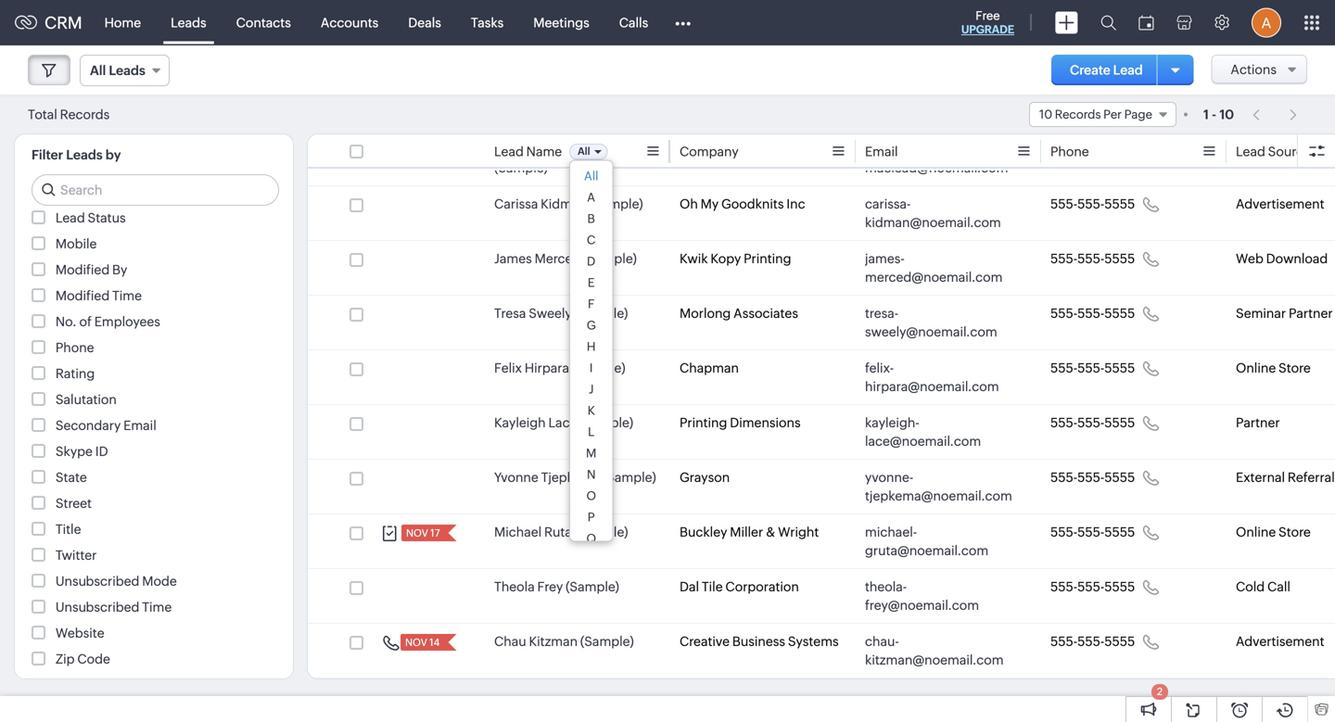 Task type: locate. For each thing, give the bounding box(es) containing it.
nov left 17 on the left
[[406, 528, 428, 539]]

lead for lead name
[[494, 144, 524, 159]]

printing up grayson
[[680, 415, 727, 430]]

carissa- kidman@noemail.com link
[[865, 195, 1013, 232]]

cold call for theola- frey@noemail.com
[[1236, 579, 1290, 594]]

store for felix- hirpara@noemail.com
[[1279, 361, 1311, 375]]

lead right create
[[1113, 63, 1143, 77]]

3 5555 from the top
[[1104, 251, 1135, 266]]

6 555-555-5555 from the top
[[1050, 415, 1135, 430]]

1 horizontal spatial 10
[[1219, 107, 1234, 122]]

partner right seminar
[[1289, 306, 1333, 321]]

store down seminar partner
[[1279, 361, 1311, 375]]

1 horizontal spatial all
[[578, 146, 590, 157]]

9 5555 from the top
[[1104, 579, 1135, 594]]

salutation
[[55, 392, 117, 407]]

partner up external
[[1236, 415, 1280, 430]]

10 left per
[[1039, 108, 1052, 121]]

5555 for christopher- maclead@noemail.com
[[1104, 142, 1135, 157]]

(sample) inside christopher maclead (sample)
[[494, 160, 548, 175]]

0 vertical spatial nov
[[406, 528, 428, 539]]

0 horizontal spatial 10
[[1039, 108, 1052, 121]]

profile element
[[1240, 0, 1292, 45]]

2 advertisement from the top
[[1236, 634, 1324, 649]]

time
[[112, 288, 142, 303], [142, 600, 172, 615]]

nov 14 link
[[401, 634, 442, 651]]

leads left by
[[66, 147, 103, 162]]

0 vertical spatial unsubscribed
[[55, 574, 139, 589]]

1 vertical spatial phone
[[55, 340, 94, 355]]

accounts
[[321, 15, 379, 30]]

0 horizontal spatial leads
[[66, 147, 103, 162]]

lead
[[1113, 63, 1143, 77], [494, 144, 524, 159], [1236, 144, 1265, 159], [55, 210, 85, 225]]

oh my goodknits inc
[[680, 197, 805, 211]]

create
[[1070, 63, 1111, 77]]

q
[[586, 532, 596, 546]]

contacts
[[236, 15, 291, 30]]

1 vertical spatial unsubscribed
[[55, 600, 139, 615]]

(sample) right frey
[[566, 579, 619, 594]]

online store down seminar partner
[[1236, 361, 1311, 375]]

deals link
[[393, 0, 456, 45]]

christopher
[[494, 142, 566, 157]]

(sample) up b
[[589, 197, 643, 211]]

2 cold from the top
[[1236, 579, 1265, 594]]

2 store from the top
[[1279, 525, 1311, 540]]

lead left the 'source'
[[1236, 144, 1265, 159]]

&
[[766, 525, 775, 540]]

0 vertical spatial online store
[[1236, 361, 1311, 375]]

buckley
[[680, 525, 727, 540]]

upgrade
[[961, 23, 1014, 36]]

4 5555 from the top
[[1104, 306, 1135, 321]]

(sample) right the 'n'
[[603, 470, 656, 485]]

merced@noemail.com
[[865, 270, 1003, 285]]

1 vertical spatial modified
[[55, 288, 110, 303]]

records
[[60, 107, 110, 122], [1055, 108, 1101, 121]]

1 vertical spatial online
[[1236, 525, 1276, 540]]

lead inside create lead button
[[1113, 63, 1143, 77]]

0 horizontal spatial records
[[60, 107, 110, 122]]

gruta@noemail.com
[[865, 543, 989, 558]]

chau kitzman (sample) link
[[494, 632, 634, 651]]

yvonne tjepkema (sample) link
[[494, 468, 656, 487]]

associates
[[733, 306, 798, 321]]

0 vertical spatial call
[[1267, 142, 1290, 157]]

7 555-555-5555 from the top
[[1050, 470, 1135, 485]]

0 horizontal spatial partner
[[1236, 415, 1280, 430]]

2 modified from the top
[[55, 288, 110, 303]]

total
[[28, 107, 57, 122]]

all for all
[[578, 146, 590, 157]]

business
[[732, 634, 785, 649]]

printing
[[744, 251, 791, 266], [680, 415, 727, 430]]

modified down mobile
[[55, 262, 110, 277]]

10 555-555-5555 from the top
[[1050, 634, 1135, 649]]

(sample) up m
[[580, 415, 633, 430]]

0 vertical spatial modified
[[55, 262, 110, 277]]

5555 for yvonne- tjepkema@noemail.com
[[1104, 470, 1135, 485]]

inc
[[786, 197, 805, 211]]

1 vertical spatial advertisement
[[1236, 634, 1324, 649]]

2 vertical spatial leads
[[66, 147, 103, 162]]

online store down external referral in the bottom of the page
[[1236, 525, 1311, 540]]

unsubscribed up "unsubscribed time"
[[55, 574, 139, 589]]

hirpara
[[525, 361, 569, 375]]

0 vertical spatial cold
[[1236, 142, 1265, 157]]

1 vertical spatial nov
[[405, 637, 427, 649]]

0 vertical spatial advertisement
[[1236, 197, 1324, 211]]

web download
[[1236, 251, 1328, 266]]

1 store from the top
[[1279, 361, 1311, 375]]

search image
[[1100, 15, 1116, 31]]

(sample) down the e at the top left of page
[[574, 306, 628, 321]]

nov
[[406, 528, 428, 539], [405, 637, 427, 649]]

3 555-555-5555 from the top
[[1050, 251, 1135, 266]]

call for christopher- maclead@noemail.com
[[1267, 142, 1290, 157]]

1
[[1203, 107, 1209, 122]]

christopher maclead (sample) link
[[494, 140, 661, 177]]

lace@noemail.com
[[865, 434, 981, 449]]

(sample) up j
[[572, 361, 625, 375]]

1 online store from the top
[[1236, 361, 1311, 375]]

(sample) for theola frey (sample)
[[566, 579, 619, 594]]

loading image
[[112, 113, 122, 119]]

navigation
[[1243, 101, 1307, 128]]

time for modified time
[[112, 288, 142, 303]]

call for theola- frey@noemail.com
[[1267, 579, 1290, 594]]

yvonne
[[494, 470, 538, 485]]

phone down 10 records per page on the top right of page
[[1050, 144, 1089, 159]]

(sample) inside 'link'
[[583, 251, 637, 266]]

create lead button
[[1051, 55, 1161, 85]]

1 cold call from the top
[[1236, 142, 1290, 157]]

james merced (sample) link
[[494, 249, 637, 268]]

all inside field
[[90, 63, 106, 78]]

2
[[1157, 686, 1163, 698]]

5555 for kayleigh- lace@noemail.com
[[1104, 415, 1135, 430]]

5555 for felix- hirpara@noemail.com
[[1104, 361, 1135, 375]]

secondary
[[55, 418, 121, 433]]

actions
[[1231, 62, 1277, 77]]

0 vertical spatial all
[[90, 63, 106, 78]]

1 horizontal spatial records
[[1055, 108, 1101, 121]]

8 555-555-5555 from the top
[[1050, 525, 1135, 540]]

1 vertical spatial store
[[1279, 525, 1311, 540]]

8 5555 from the top
[[1104, 525, 1135, 540]]

records for 10
[[1055, 108, 1101, 121]]

2 unsubscribed from the top
[[55, 600, 139, 615]]

per
[[1103, 108, 1122, 121]]

nov 17
[[406, 528, 440, 539]]

nov inside "nov 14" link
[[405, 637, 427, 649]]

1 unsubscribed from the top
[[55, 574, 139, 589]]

frey
[[537, 579, 563, 594]]

systems
[[788, 634, 839, 649]]

(sample) for kayleigh lace (sample)
[[580, 415, 633, 430]]

christopher- maclead@noemail.com link
[[865, 140, 1013, 177]]

1 horizontal spatial printing
[[744, 251, 791, 266]]

(sample) down the c at top
[[583, 251, 637, 266]]

frey@noemail.com
[[865, 598, 979, 613]]

1 vertical spatial partner
[[1236, 415, 1280, 430]]

0 horizontal spatial printing
[[680, 415, 727, 430]]

5 555-555-5555 from the top
[[1050, 361, 1135, 375]]

employees
[[94, 314, 160, 329]]

nov for chau
[[405, 637, 427, 649]]

cold call
[[1236, 142, 1290, 157], [1236, 579, 1290, 594]]

buckley miller & wright
[[680, 525, 819, 540]]

555-555-5555 for michael- gruta@noemail.com
[[1050, 525, 1135, 540]]

1 horizontal spatial phone
[[1050, 144, 1089, 159]]

felix hirpara (sample)
[[494, 361, 625, 375]]

unsubscribed up website
[[55, 600, 139, 615]]

felix- hirpara@noemail.com link
[[865, 359, 1013, 396]]

1 vertical spatial online store
[[1236, 525, 1311, 540]]

(sample) for james merced (sample)
[[583, 251, 637, 266]]

status
[[88, 210, 126, 225]]

(sample) down 'p'
[[575, 525, 628, 540]]

10 5555 from the top
[[1104, 634, 1135, 649]]

michael ruta (sample) link
[[494, 523, 628, 541]]

k
[[588, 404, 595, 418]]

5555 for carissa- kidman@noemail.com
[[1104, 197, 1135, 211]]

1 vertical spatial printing
[[680, 415, 727, 430]]

2 online from the top
[[1236, 525, 1276, 540]]

morlong associates
[[680, 306, 798, 321]]

0 vertical spatial store
[[1279, 361, 1311, 375]]

1 vertical spatial time
[[142, 600, 172, 615]]

printing right kopy
[[744, 251, 791, 266]]

time up employees
[[112, 288, 142, 303]]

5555 for chau- kitzman@noemail.com
[[1104, 634, 1135, 649]]

chau kitzman (sample)
[[494, 634, 634, 649]]

nov inside nov 17 link
[[406, 528, 428, 539]]

(sample) for carissa kidman (sample)
[[589, 197, 643, 211]]

0 vertical spatial email
[[865, 144, 898, 159]]

leads right home link
[[171, 15, 206, 30]]

2 5555 from the top
[[1104, 197, 1135, 211]]

1 cold from the top
[[1236, 142, 1265, 157]]

(sample) for tresa sweely (sample)
[[574, 306, 628, 321]]

code
[[77, 652, 110, 667]]

records left loading image
[[60, 107, 110, 122]]

555-
[[1050, 142, 1077, 157], [1077, 142, 1104, 157], [1050, 197, 1077, 211], [1077, 197, 1104, 211], [1050, 251, 1077, 266], [1077, 251, 1104, 266], [1050, 306, 1077, 321], [1077, 306, 1104, 321], [1050, 361, 1077, 375], [1077, 361, 1104, 375], [1050, 415, 1077, 430], [1077, 415, 1104, 430], [1050, 470, 1077, 485], [1077, 470, 1104, 485], [1050, 525, 1077, 540], [1077, 525, 1104, 540], [1050, 579, 1077, 594], [1077, 579, 1104, 594], [1050, 634, 1077, 649], [1077, 634, 1104, 649]]

1 online from the top
[[1236, 361, 1276, 375]]

unsubscribed for unsubscribed mode
[[55, 574, 139, 589]]

kidman@noemail.com
[[865, 215, 1001, 230]]

c
[[587, 233, 596, 247]]

id
[[95, 444, 108, 459]]

florence
[[750, 142, 803, 157]]

leads up loading image
[[109, 63, 145, 78]]

1 vertical spatial cold
[[1236, 579, 1265, 594]]

2 cold call from the top
[[1236, 579, 1290, 594]]

0 vertical spatial online
[[1236, 361, 1276, 375]]

(sample) for felix hirpara (sample)
[[572, 361, 625, 375]]

(sample) right kitzman
[[580, 634, 634, 649]]

6 5555 from the top
[[1104, 415, 1135, 430]]

7 5555 from the top
[[1104, 470, 1135, 485]]

name
[[526, 144, 562, 159]]

0 vertical spatial cold call
[[1236, 142, 1290, 157]]

5 5555 from the top
[[1104, 361, 1135, 375]]

phone up rating
[[55, 340, 94, 355]]

modified up of
[[55, 288, 110, 303]]

0 horizontal spatial all
[[90, 63, 106, 78]]

online down seminar
[[1236, 361, 1276, 375]]

0 vertical spatial partner
[[1289, 306, 1333, 321]]

(sample) for christopher maclead (sample)
[[494, 160, 548, 175]]

tile
[[702, 579, 723, 594]]

all up total records
[[90, 63, 106, 78]]

all right name
[[578, 146, 590, 157]]

records inside field
[[1055, 108, 1101, 121]]

555-555-5555 for theola- frey@noemail.com
[[1050, 579, 1135, 594]]

10 inside field
[[1039, 108, 1052, 121]]

leads inside field
[[109, 63, 145, 78]]

online down external
[[1236, 525, 1276, 540]]

2 horizontal spatial leads
[[171, 15, 206, 30]]

unsubscribed mode
[[55, 574, 177, 589]]

2 call from the top
[[1267, 579, 1290, 594]]

wright
[[778, 525, 819, 540]]

1 vertical spatial cold call
[[1236, 579, 1290, 594]]

felix
[[494, 361, 522, 375]]

kayleigh-
[[865, 415, 919, 430]]

1 555-555-5555 from the top
[[1050, 142, 1135, 157]]

1 5555 from the top
[[1104, 142, 1135, 157]]

of
[[79, 314, 92, 329]]

555-555-5555 for carissa- kidman@noemail.com
[[1050, 197, 1135, 211]]

1 vertical spatial email
[[123, 418, 156, 433]]

row group containing christopher maclead (sample)
[[308, 132, 1335, 679]]

10 right - in the right top of the page
[[1219, 107, 1234, 122]]

michael ruta (sample)
[[494, 525, 628, 540]]

email
[[865, 144, 898, 159], [123, 418, 156, 433]]

modified for modified time
[[55, 288, 110, 303]]

source
[[1268, 144, 1311, 159]]

1 vertical spatial all
[[578, 146, 590, 157]]

email up the carissa- on the right top
[[865, 144, 898, 159]]

lead up mobile
[[55, 210, 85, 225]]

theola- frey@noemail.com link
[[865, 578, 1013, 615]]

nov left '14'
[[405, 637, 427, 649]]

(sample) for chau kitzman (sample)
[[580, 634, 634, 649]]

tresa-
[[865, 306, 898, 321]]

1 vertical spatial call
[[1267, 579, 1290, 594]]

2 online store from the top
[[1236, 525, 1311, 540]]

1 call from the top
[[1267, 142, 1290, 157]]

4 555-555-5555 from the top
[[1050, 306, 1135, 321]]

store down external referral in the bottom of the page
[[1279, 525, 1311, 540]]

1 advertisement from the top
[[1236, 197, 1324, 211]]

row group
[[308, 132, 1335, 679]]

creative
[[680, 634, 730, 649]]

time down mode
[[142, 600, 172, 615]]

b
[[587, 212, 595, 226]]

kwik kopy printing
[[680, 251, 791, 266]]

rangoni of florence
[[680, 142, 803, 157]]

2 555-555-5555 from the top
[[1050, 197, 1135, 211]]

yvonne tjepkema (sample)
[[494, 470, 656, 485]]

creative business systems
[[680, 634, 839, 649]]

0 vertical spatial time
[[112, 288, 142, 303]]

email right secondary
[[123, 418, 156, 433]]

1 vertical spatial leads
[[109, 63, 145, 78]]

o
[[586, 489, 596, 503]]

online store
[[1236, 361, 1311, 375], [1236, 525, 1311, 540]]

(sample) down 'lead name'
[[494, 160, 548, 175]]

unsubscribed for unsubscribed time
[[55, 600, 139, 615]]

unsubscribed
[[55, 574, 139, 589], [55, 600, 139, 615]]

9 555-555-5555 from the top
[[1050, 579, 1135, 594]]

1 horizontal spatial leads
[[109, 63, 145, 78]]

modified time
[[55, 288, 142, 303]]

records left per
[[1055, 108, 1101, 121]]

lead left name
[[494, 144, 524, 159]]

by
[[105, 147, 121, 162]]

1 modified from the top
[[55, 262, 110, 277]]

(sample)
[[494, 160, 548, 175], [589, 197, 643, 211], [583, 251, 637, 266], [574, 306, 628, 321], [572, 361, 625, 375], [580, 415, 633, 430], [603, 470, 656, 485], [575, 525, 628, 540], [566, 579, 619, 594], [580, 634, 634, 649]]



Task type: vqa. For each thing, say whether or not it's contained in the screenshot.
the (Sample) in the YVONNE TJEPKEMA (SAMPLE) LINK
yes



Task type: describe. For each thing, give the bounding box(es) containing it.
all for all leads
[[90, 63, 106, 78]]

external
[[1236, 470, 1285, 485]]

theola frey (sample)
[[494, 579, 619, 594]]

(sample) for yvonne tjepkema (sample)
[[603, 470, 656, 485]]

lead for lead status
[[55, 210, 85, 225]]

555-555-5555 for yvonne- tjepkema@noemail.com
[[1050, 470, 1135, 485]]

cold for christopher- maclead@noemail.com
[[1236, 142, 1265, 157]]

555-555-5555 for christopher- maclead@noemail.com
[[1050, 142, 1135, 157]]

michael-
[[865, 525, 917, 540]]

Other Modules field
[[663, 8, 703, 38]]

(sample) for michael ruta (sample)
[[575, 525, 628, 540]]

maclead@noemail.com
[[865, 160, 1008, 175]]

theola-
[[865, 579, 907, 594]]

meetings
[[533, 15, 589, 30]]

online store for michael- gruta@noemail.com
[[1236, 525, 1311, 540]]

records for total
[[60, 107, 110, 122]]

nov for michael
[[406, 528, 428, 539]]

kitzman@noemail.com
[[865, 653, 1004, 668]]

profile image
[[1252, 8, 1281, 38]]

0 vertical spatial phone
[[1050, 144, 1089, 159]]

page
[[1124, 108, 1152, 121]]

5555 for theola- frey@noemail.com
[[1104, 579, 1135, 594]]

of
[[733, 142, 748, 157]]

tjepkema
[[541, 470, 600, 485]]

calendar image
[[1138, 15, 1154, 30]]

555-555-5555 for kayleigh- lace@noemail.com
[[1050, 415, 1135, 430]]

advertisement for chau- kitzman@noemail.com
[[1236, 634, 1324, 649]]

lead for lead source
[[1236, 144, 1265, 159]]

store for michael- gruta@noemail.com
[[1279, 525, 1311, 540]]

tasks link
[[456, 0, 519, 45]]

michael
[[494, 525, 542, 540]]

online store for felix- hirpara@noemail.com
[[1236, 361, 1311, 375]]

web
[[1236, 251, 1263, 266]]

modified by
[[55, 262, 127, 277]]

lace
[[548, 415, 577, 430]]

dimensions
[[730, 415, 801, 430]]

michael- gruta@noemail.com link
[[865, 523, 1013, 560]]

christopher maclead (sample)
[[494, 142, 621, 175]]

online for michael- gruta@noemail.com
[[1236, 525, 1276, 540]]

chau- kitzman@noemail.com link
[[865, 632, 1013, 669]]

secondary email
[[55, 418, 156, 433]]

5555 for james- merced@noemail.com
[[1104, 251, 1135, 266]]

nov 17 link
[[401, 525, 442, 541]]

carissa
[[494, 197, 538, 211]]

17
[[430, 528, 440, 539]]

j
[[589, 382, 594, 396]]

lead status
[[55, 210, 126, 225]]

kayleigh lace (sample)
[[494, 415, 633, 430]]

deals
[[408, 15, 441, 30]]

twitter
[[55, 548, 97, 563]]

no.
[[55, 314, 77, 329]]

cold for theola- frey@noemail.com
[[1236, 579, 1265, 594]]

chau- kitzman@noemail.com
[[865, 634, 1004, 668]]

chau
[[494, 634, 526, 649]]

create menu element
[[1044, 0, 1089, 45]]

carissa kidman (sample)
[[494, 197, 643, 211]]

tresa
[[494, 306, 526, 321]]

christopher- maclead@noemail.com
[[865, 142, 1008, 175]]

-
[[1212, 107, 1217, 122]]

seminar partner
[[1236, 306, 1333, 321]]

yvonne-
[[865, 470, 913, 485]]

accounts link
[[306, 0, 393, 45]]

rangoni
[[680, 142, 730, 157]]

555-555-5555 for james- merced@noemail.com
[[1050, 251, 1135, 266]]

tjepkema@noemail.com
[[865, 489, 1012, 503]]

0 horizontal spatial phone
[[55, 340, 94, 355]]

crm
[[45, 13, 82, 32]]

sweely@noemail.com
[[865, 324, 997, 339]]

555-555-5555 for chau- kitzman@noemail.com
[[1050, 634, 1135, 649]]

10 Records Per Page field
[[1029, 102, 1176, 127]]

grayson
[[680, 470, 730, 485]]

no. of employees
[[55, 314, 160, 329]]

carissa kidman (sample) link
[[494, 195, 643, 213]]

cold call for christopher- maclead@noemail.com
[[1236, 142, 1290, 157]]

modified for modified by
[[55, 262, 110, 277]]

oh
[[680, 197, 698, 211]]

felix hirpara (sample) link
[[494, 359, 625, 377]]

1 horizontal spatial partner
[[1289, 306, 1333, 321]]

james-
[[865, 251, 905, 266]]

zip code
[[55, 652, 110, 667]]

555-555-5555 for tresa- sweely@noemail.com
[[1050, 306, 1135, 321]]

advertisement for carissa- kidman@noemail.com
[[1236, 197, 1324, 211]]

555-555-5555 for felix- hirpara@noemail.com
[[1050, 361, 1135, 375]]

Search text field
[[32, 175, 278, 205]]

theola
[[494, 579, 535, 594]]

james- merced@noemail.com link
[[865, 249, 1013, 286]]

1 - 10
[[1203, 107, 1234, 122]]

referral
[[1288, 470, 1335, 485]]

kidman
[[541, 197, 587, 211]]

leads link
[[156, 0, 221, 45]]

morlong
[[680, 306, 731, 321]]

5555 for tresa- sweely@noemail.com
[[1104, 306, 1135, 321]]

zip
[[55, 652, 75, 667]]

carissa- kidman@noemail.com
[[865, 197, 1001, 230]]

my
[[701, 197, 719, 211]]

by
[[112, 262, 127, 277]]

search element
[[1089, 0, 1127, 45]]

tresa- sweely@noemail.com link
[[865, 304, 1013, 341]]

0 vertical spatial leads
[[171, 15, 206, 30]]

f
[[588, 297, 595, 311]]

kitzman
[[529, 634, 578, 649]]

james merced (sample)
[[494, 251, 637, 266]]

time for unsubscribed time
[[142, 600, 172, 615]]

create menu image
[[1055, 12, 1078, 34]]

0 horizontal spatial email
[[123, 418, 156, 433]]

leads for filter leads by
[[66, 147, 103, 162]]

corporation
[[725, 579, 799, 594]]

kayleigh- lace@noemail.com link
[[865, 413, 1013, 451]]

filter
[[32, 147, 63, 162]]

1 horizontal spatial email
[[865, 144, 898, 159]]

create lead
[[1070, 63, 1143, 77]]

p
[[588, 510, 595, 524]]

All Leads field
[[80, 55, 170, 86]]

a b c d e f g h i j k l m n o p q
[[586, 191, 596, 546]]

skype id
[[55, 444, 108, 459]]

kayleigh lace (sample) link
[[494, 413, 633, 432]]

all leads
[[90, 63, 145, 78]]

5555 for michael- gruta@noemail.com
[[1104, 525, 1135, 540]]

leads for all leads
[[109, 63, 145, 78]]

home
[[104, 15, 141, 30]]

mode
[[142, 574, 177, 589]]

0 vertical spatial printing
[[744, 251, 791, 266]]

goodknits
[[721, 197, 784, 211]]

mobile
[[55, 236, 97, 251]]

ruta
[[544, 525, 572, 540]]

unsubscribed time
[[55, 600, 172, 615]]

online for felix- hirpara@noemail.com
[[1236, 361, 1276, 375]]



